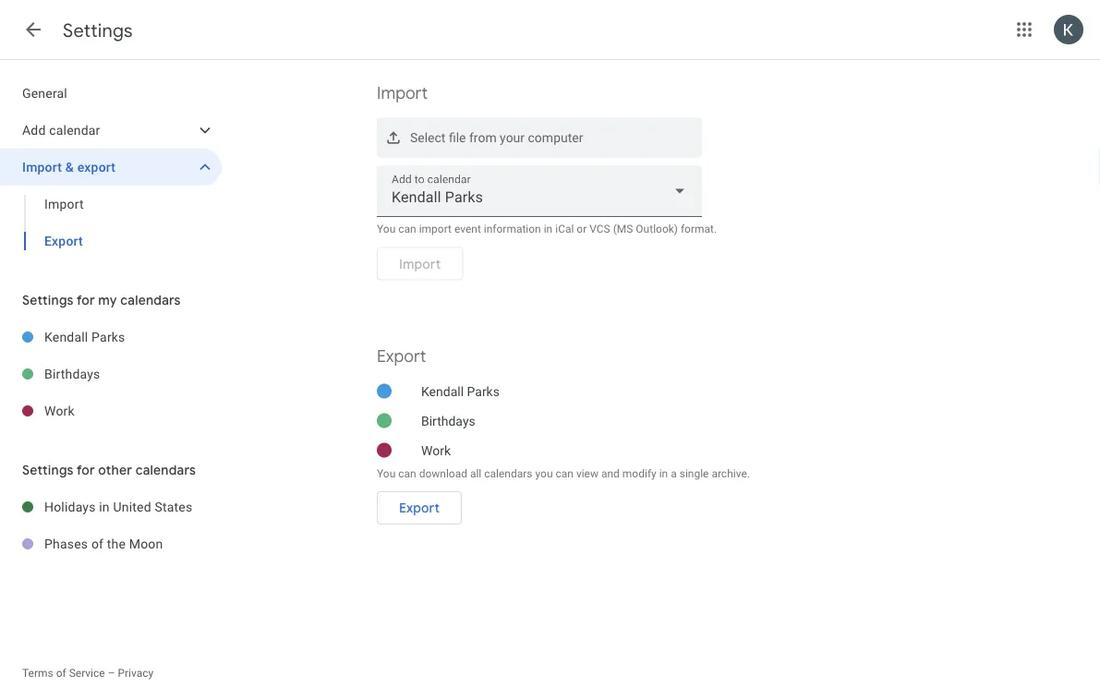 Task type: locate. For each thing, give the bounding box(es) containing it.
1 for from the top
[[77, 292, 95, 308]]

0 vertical spatial settings
[[63, 19, 133, 42]]

0 horizontal spatial birthdays
[[44, 367, 100, 382]]

0 vertical spatial birthdays
[[44, 367, 100, 382]]

–
[[108, 667, 115, 680]]

export inside group
[[44, 233, 83, 249]]

0 vertical spatial work
[[44, 403, 75, 419]]

1 vertical spatial for
[[77, 462, 95, 478]]

in
[[544, 223, 553, 236], [660, 467, 669, 480], [99, 500, 110, 515]]

2 vertical spatial import
[[44, 196, 84, 212]]

0 vertical spatial of
[[91, 537, 104, 552]]

settings for my calendars tree
[[0, 319, 222, 430]]

1 vertical spatial work
[[422, 443, 451, 458]]

of
[[91, 537, 104, 552], [56, 667, 66, 680]]

import & export
[[22, 159, 116, 175]]

outlook)
[[636, 223, 678, 236]]

2 vertical spatial export
[[399, 500, 440, 517]]

0 vertical spatial kendall parks
[[44, 330, 125, 345]]

birthdays up download
[[422, 413, 476, 429]]

all
[[470, 467, 482, 480]]

export
[[44, 233, 83, 249], [377, 346, 427, 367], [399, 500, 440, 517]]

calendar
[[49, 122, 100, 138]]

0 vertical spatial you
[[377, 223, 396, 236]]

work link
[[44, 393, 222, 430]]

settings for settings for my calendars
[[22, 292, 74, 308]]

work inside tree item
[[44, 403, 75, 419]]

settings up holidays
[[22, 462, 74, 478]]

1 vertical spatial in
[[660, 467, 669, 480]]

phases of the moon tree item
[[0, 526, 222, 563]]

can left import
[[399, 223, 417, 236]]

birthdays link
[[44, 356, 222, 393]]

can
[[399, 223, 417, 236], [399, 467, 417, 480], [556, 467, 574, 480]]

parks inside tree item
[[92, 330, 125, 345]]

1 horizontal spatial birthdays
[[422, 413, 476, 429]]

of right terms
[[56, 667, 66, 680]]

kendall parks
[[44, 330, 125, 345], [422, 384, 500, 399]]

settings right go back image
[[63, 19, 133, 42]]

0 vertical spatial for
[[77, 292, 95, 308]]

0 vertical spatial export
[[44, 233, 83, 249]]

service
[[69, 667, 105, 680]]

settings for my calendars
[[22, 292, 181, 308]]

calendars right my
[[120, 292, 181, 308]]

parks down my
[[92, 330, 125, 345]]

2 for from the top
[[77, 462, 95, 478]]

1 vertical spatial import
[[22, 159, 62, 175]]

import inside group
[[44, 196, 84, 212]]

import & export tree item
[[0, 149, 222, 186]]

calendars up states
[[136, 462, 196, 478]]

you left import
[[377, 223, 396, 236]]

archive.
[[712, 467, 751, 480]]

1 vertical spatial kendall parks
[[422, 384, 500, 399]]

the
[[107, 537, 126, 552]]

1 vertical spatial birthdays
[[422, 413, 476, 429]]

for
[[77, 292, 95, 308], [77, 462, 95, 478]]

1 vertical spatial you
[[377, 467, 396, 480]]

can for import
[[399, 223, 417, 236]]

tree
[[0, 75, 222, 260]]

0 horizontal spatial kendall
[[44, 330, 88, 345]]

1 vertical spatial kendall
[[422, 384, 464, 399]]

2 vertical spatial in
[[99, 500, 110, 515]]

1 horizontal spatial in
[[544, 223, 553, 236]]

of inside tree item
[[91, 537, 104, 552]]

a
[[671, 467, 677, 480]]

you for you can download all calendars you can view and modify in a single archive.
[[377, 467, 396, 480]]

holidays
[[44, 500, 96, 515]]

states
[[155, 500, 193, 515]]

group
[[0, 186, 222, 260]]

1 horizontal spatial parks
[[467, 384, 500, 399]]

settings for settings for other calendars
[[22, 462, 74, 478]]

1 vertical spatial settings
[[22, 292, 74, 308]]

you
[[536, 467, 553, 480]]

parks
[[92, 330, 125, 345], [467, 384, 500, 399]]

birthdays down kendall parks tree item
[[44, 367, 100, 382]]

0 vertical spatial parks
[[92, 330, 125, 345]]

kendall down settings for my calendars on the left
[[44, 330, 88, 345]]

import up 'select'
[[377, 83, 428, 104]]

settings left my
[[22, 292, 74, 308]]

settings for other calendars tree
[[0, 489, 222, 563]]

select
[[410, 130, 446, 145]]

1 horizontal spatial of
[[91, 537, 104, 552]]

1 vertical spatial of
[[56, 667, 66, 680]]

kendall
[[44, 330, 88, 345], [422, 384, 464, 399]]

birthdays inside tree item
[[44, 367, 100, 382]]

terms
[[22, 667, 53, 680]]

in left ical
[[544, 223, 553, 236]]

settings
[[63, 19, 133, 42], [22, 292, 74, 308], [22, 462, 74, 478]]

kendall parks down settings for my calendars on the left
[[44, 330, 125, 345]]

can left download
[[399, 467, 417, 480]]

settings for settings
[[63, 19, 133, 42]]

for left other
[[77, 462, 95, 478]]

from
[[470, 130, 497, 145]]

modify
[[623, 467, 657, 480]]

import
[[377, 83, 428, 104], [22, 159, 62, 175], [44, 196, 84, 212]]

0 vertical spatial import
[[377, 83, 428, 104]]

parks up "all"
[[467, 384, 500, 399]]

1 vertical spatial export
[[377, 346, 427, 367]]

kendall parks up "all"
[[422, 384, 500, 399]]

kendall up download
[[422, 384, 464, 399]]

0 horizontal spatial of
[[56, 667, 66, 680]]

2 vertical spatial settings
[[22, 462, 74, 478]]

1 you from the top
[[377, 223, 396, 236]]

moon
[[129, 537, 163, 552]]

0 horizontal spatial parks
[[92, 330, 125, 345]]

in left a
[[660, 467, 669, 480]]

you
[[377, 223, 396, 236], [377, 467, 396, 480]]

None field
[[377, 165, 703, 217]]

0 horizontal spatial kendall parks
[[44, 330, 125, 345]]

1 horizontal spatial kendall parks
[[422, 384, 500, 399]]

import left '&'
[[22, 159, 62, 175]]

birthdays
[[44, 367, 100, 382], [422, 413, 476, 429]]

0 horizontal spatial in
[[99, 500, 110, 515]]

work
[[44, 403, 75, 419], [422, 443, 451, 458]]

terms of service – privacy
[[22, 667, 154, 680]]

my
[[98, 292, 117, 308]]

0 vertical spatial kendall
[[44, 330, 88, 345]]

2 you from the top
[[377, 467, 396, 480]]

for left my
[[77, 292, 95, 308]]

export for you can download all calendars you can view and modify in a single archive.
[[399, 500, 440, 517]]

in left 'united'
[[99, 500, 110, 515]]

0 horizontal spatial work
[[44, 403, 75, 419]]

general
[[22, 86, 67, 101]]

you left download
[[377, 467, 396, 480]]

import down import & export
[[44, 196, 84, 212]]

work down birthdays tree item
[[44, 403, 75, 419]]

kendall parks tree item
[[0, 319, 222, 356]]

settings for other calendars
[[22, 462, 196, 478]]

calendars
[[120, 292, 181, 308], [136, 462, 196, 478], [485, 467, 533, 480]]

of left the
[[91, 537, 104, 552]]

work up download
[[422, 443, 451, 458]]

1 horizontal spatial work
[[422, 443, 451, 458]]

holidays in united states link
[[44, 489, 222, 526]]



Task type: vqa. For each thing, say whether or not it's contained in the screenshot.
the right Kendall
yes



Task type: describe. For each thing, give the bounding box(es) containing it.
import
[[419, 223, 452, 236]]

phases
[[44, 537, 88, 552]]

and
[[602, 467, 620, 480]]

privacy
[[118, 667, 154, 680]]

you can download all calendars you can view and modify in a single archive.
[[377, 467, 751, 480]]

for for my
[[77, 292, 95, 308]]

work tree item
[[0, 393, 222, 430]]

1 horizontal spatial kendall
[[422, 384, 464, 399]]

birthdays tree item
[[0, 356, 222, 393]]

computer
[[528, 130, 584, 145]]

add
[[22, 122, 46, 138]]

vcs
[[590, 223, 611, 236]]

ical
[[556, 223, 574, 236]]

view
[[577, 467, 599, 480]]

of for terms
[[56, 667, 66, 680]]

kendall inside tree item
[[44, 330, 88, 345]]

united
[[113, 500, 151, 515]]

your
[[500, 130, 525, 145]]

of for phases
[[91, 537, 104, 552]]

select file from your computer
[[410, 130, 584, 145]]

calendars for settings for my calendars
[[120, 292, 181, 308]]

add calendar
[[22, 122, 100, 138]]

can for download
[[399, 467, 417, 480]]

(ms
[[613, 223, 634, 236]]

you for you can import event information in ical or vcs (ms outlook) format.
[[377, 223, 396, 236]]

holidays in united states
[[44, 500, 193, 515]]

2 horizontal spatial in
[[660, 467, 669, 480]]

download
[[419, 467, 468, 480]]

&
[[65, 159, 74, 175]]

file
[[449, 130, 466, 145]]

calendars right "all"
[[485, 467, 533, 480]]

privacy link
[[118, 667, 154, 680]]

information
[[484, 223, 541, 236]]

single
[[680, 467, 709, 480]]

settings heading
[[63, 19, 133, 42]]

phases of the moon
[[44, 537, 163, 552]]

group containing import
[[0, 186, 222, 260]]

calendars for settings for other calendars
[[136, 462, 196, 478]]

format.
[[681, 223, 717, 236]]

terms of service link
[[22, 667, 105, 680]]

kendall parks inside kendall parks tree item
[[44, 330, 125, 345]]

or
[[577, 223, 587, 236]]

for for other
[[77, 462, 95, 478]]

tree containing general
[[0, 75, 222, 260]]

in inside tree item
[[99, 500, 110, 515]]

export
[[77, 159, 116, 175]]

go back image
[[22, 18, 44, 41]]

event
[[455, 223, 481, 236]]

0 vertical spatial in
[[544, 223, 553, 236]]

holidays in united states tree item
[[0, 489, 222, 526]]

select file from your computer button
[[377, 117, 703, 158]]

you can import event information in ical or vcs (ms outlook) format.
[[377, 223, 717, 236]]

1 vertical spatial parks
[[467, 384, 500, 399]]

other
[[98, 462, 132, 478]]

phases of the moon link
[[44, 526, 222, 563]]

can right the you
[[556, 467, 574, 480]]

import inside tree item
[[22, 159, 62, 175]]

export for import
[[44, 233, 83, 249]]



